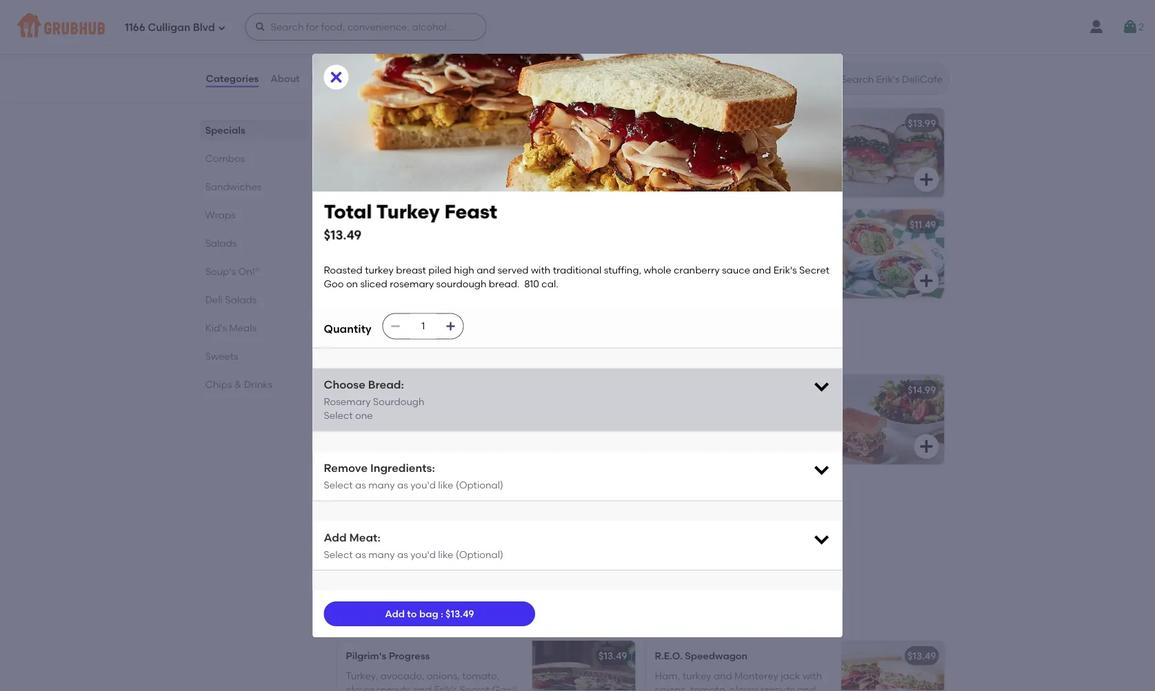 Task type: vqa. For each thing, say whether or not it's contained in the screenshot.
'Brunch' inside the Brunch Benedicts tab
no



Task type: describe. For each thing, give the bounding box(es) containing it.
sandwiches for sandwiches
[[205, 181, 262, 192]]

vinaigrette.
[[346, 280, 399, 292]]

roll.
[[683, 193, 700, 204]]

a inside combos make it a square meal!
[[366, 347, 371, 357]]

and inside a whole sandwich with character, a bag of chips and a canned soda or bottled water.
[[406, 519, 425, 531]]

salads inside tab
[[205, 237, 237, 249]]

1 horizontal spatial stuffing,
[[604, 264, 641, 276]]

or inside a whole sandwich with character, a bag of chips and a canned soda or bottled water.
[[499, 519, 509, 531]]

main navigation navigation
[[0, 0, 1155, 54]]

pomegranate
[[431, 266, 496, 278]]

$13.49 inside total turkey feast $13.49
[[324, 228, 362, 243]]

1166
[[125, 21, 145, 34]]

specials tab
[[205, 123, 302, 137]]

kid's
[[205, 322, 227, 334]]

cherry
[[719, 151, 749, 162]]

cup
[[355, 418, 372, 430]]

1 vertical spatial roasted turkey breast piled high and served with traditional stuffing, whole cranberry sauce and erik's secret goo on sliced rosemary sourdough bread.  810 cal.
[[324, 264, 832, 290]]

sandwiches tab
[[205, 179, 302, 194]]

gorgonzola,
[[460, 238, 517, 250]]

as down ingredients:
[[397, 480, 408, 491]]

sweets tab
[[205, 349, 302, 363]]

lettuce,
[[392, 238, 427, 250]]

bag
[[346, 486, 365, 497]]

canned
[[436, 519, 472, 531]]

and inside chicken breast, bacon, pepper jack, avocado, hot cherry peppers, red bell peppers, onions, tomato, lettuce and jalapeno ranch on a peppered onion roll. served warm.
[[655, 179, 673, 190]]

$14.99
[[908, 384, 936, 396]]

0 horizontal spatial stuffing,
[[452, 151, 490, 162]]

pepper
[[766, 137, 800, 148]]

square meal
[[346, 384, 405, 396]]

many for meat:
[[368, 549, 395, 561]]

:
[[441, 609, 443, 620]]

one
[[355, 410, 373, 422]]

meal
[[382, 384, 405, 396]]

character for half sandwich with character with a bowl of soup or house salad or deli salad.
[[745, 404, 792, 416]]

salad
[[401, 219, 429, 230]]

carrots,
[[346, 266, 382, 278]]

1 horizontal spatial bag
[[419, 609, 438, 620]]

character for whole sandwich with character with a cup of soup or house salad or deli salad.
[[447, 404, 494, 416]]

0 horizontal spatial 810
[[432, 193, 447, 204]]

baja kickin' chicken club image
[[841, 108, 944, 198]]

square inside combos make it a square meal!
[[373, 347, 402, 357]]

ingredients:
[[370, 461, 435, 475]]

whole inside a whole sandwich with character, a bag of chips and a canned soda or bottled water.
[[355, 505, 383, 517]]

blvd
[[193, 21, 215, 34]]

on inside chicken breast, bacon, pepper jack, avocado, hot cherry peppers, red bell peppers, onions, tomato, lettuce and jalapeno ranch on a peppered onion roll. served warm.
[[749, 179, 761, 190]]

1 vertical spatial sauce
[[722, 264, 750, 276]]

sweets
[[205, 350, 238, 362]]

1 vertical spatial whole
[[644, 264, 671, 276]]

half
[[655, 404, 674, 416]]

onions, inside turkey, avocado, onions, tomato, clover sprouts and erik's secret goo
[[427, 670, 460, 682]]

categories
[[206, 73, 259, 84]]

1 horizontal spatial 810
[[524, 278, 539, 290]]

sprouts inside turkey, avocado, onions, tomato, clover sprouts and erik's secret goo
[[376, 684, 411, 692]]

turkey, avocado, onions, tomato, clover sprouts and erik's secret goo
[[346, 670, 517, 692]]

0 horizontal spatial sliced
[[360, 278, 387, 290]]

pilgrim's progress
[[346, 651, 430, 663]]

0 vertical spatial whole
[[346, 165, 374, 176]]

avocado, inside chicken breast, bacon, pepper jack, avocado, hot cherry peppers, red bell peppers, onions, tomato, lettuce and jalapeno ranch on a peppered onion roll. served warm.
[[655, 151, 699, 162]]

0 vertical spatial chicken
[[713, 117, 752, 129]]

1 horizontal spatial erik's
[[774, 264, 797, 276]]

1 horizontal spatial peppers,
[[751, 151, 792, 162]]

sandwiches classic, warm & veggie.
[[335, 594, 432, 624]]

1 vertical spatial roasted
[[324, 264, 363, 276]]

with inside a whole sandwich with character, a bag of chips and a canned soda or bottled water.
[[433, 505, 453, 517]]

0 vertical spatial goo
[[378, 179, 398, 190]]

combos make it a square meal!
[[335, 328, 426, 357]]

1 vertical spatial high
[[454, 264, 474, 276]]

$13.99
[[908, 117, 936, 129]]

veggie.
[[402, 614, 432, 624]]

1 vertical spatial breast
[[396, 264, 426, 276]]

1 vertical spatial piled
[[428, 264, 452, 276]]

salad. for cup
[[346, 432, 374, 444]]

0 horizontal spatial goo
[[324, 278, 344, 290]]

reviews
[[311, 73, 350, 84]]

turkey,
[[346, 670, 378, 682]]

select for add
[[324, 549, 353, 561]]

house for bowl
[[728, 418, 756, 430]]

0 vertical spatial piled
[[451, 137, 474, 148]]

$11.49
[[910, 219, 936, 230]]

r.e.o. speedwagon
[[655, 651, 748, 663]]

sweet beet salad
[[346, 219, 429, 230]]

1 horizontal spatial traditional
[[553, 264, 602, 276]]

2
[[1139, 21, 1144, 33]]

0 vertical spatial sliced
[[415, 179, 442, 190]]

0 horizontal spatial bread.
[[398, 193, 429, 204]]

blueberry
[[384, 266, 429, 278]]

0 vertical spatial high
[[476, 137, 496, 148]]

chicken breast, bacon, pepper jack, avocado, hot cherry peppers, red bell peppers, onions, tomato, lettuce and jalapeno ranch on a peppered onion roll. served warm.
[[655, 137, 825, 204]]

bag lunch image
[[532, 476, 635, 566]]

water.
[[382, 533, 411, 545]]

jack
[[781, 670, 800, 682]]

combos for combos
[[205, 152, 245, 164]]

progress
[[389, 651, 430, 663]]

0 horizontal spatial peppers,
[[674, 165, 715, 176]]

avocado, inside turkey, avocado, onions, tomato, clover sprouts and erik's secret goo
[[380, 670, 424, 682]]

make
[[335, 347, 357, 357]]

kickin'
[[679, 117, 710, 129]]

1 vertical spatial secret
[[799, 264, 829, 276]]

$13.49 for ham, turkey and monterey jack with onions, tomato, clover sprouts an
[[908, 651, 936, 663]]

ranch
[[719, 179, 747, 190]]

turkey for r.e.o. speedwagon
[[682, 670, 711, 682]]

soup's on!® tab
[[205, 264, 302, 279]]

shredded
[[450, 252, 495, 264]]

classic,
[[335, 614, 366, 624]]

monterey
[[734, 670, 778, 682]]

lettuce
[[792, 165, 825, 176]]

baja
[[655, 117, 677, 129]]

baja kickin' chicken club
[[655, 117, 776, 129]]

onion
[[655, 193, 681, 204]]

0 vertical spatial served
[[346, 151, 377, 162]]

a whole sandwich with character, a bag of chips and a canned soda or bottled water.
[[346, 505, 515, 545]]

bell
[[655, 165, 672, 176]]

1 horizontal spatial served
[[498, 264, 529, 276]]

red
[[795, 151, 810, 162]]

1 vertical spatial turkey
[[365, 264, 394, 276]]

bread:
[[368, 378, 404, 391]]

as down bottled
[[355, 549, 366, 561]]

for
[[335, 80, 348, 90]]

bacon,
[[730, 137, 763, 148]]

0 horizontal spatial on
[[346, 278, 358, 290]]

house for cup
[[423, 418, 451, 430]]

about button
[[270, 54, 300, 103]]

bottled
[[346, 533, 380, 545]]

many for ingredients:
[[368, 480, 395, 491]]

bowl
[[655, 418, 677, 430]]

salad for whole sandwich with character with a cup of soup or house salad or deli salad.
[[454, 418, 480, 430]]

whole sandwich with character with a cup of soup or house salad or deli salad.
[[346, 404, 515, 444]]

(optional) for meat:
[[456, 549, 503, 561]]

a inside half sandwich with character with a bowl of soup or house salad or deli salad.
[[816, 404, 823, 416]]

you'd for ingredients:
[[410, 480, 436, 491]]

specials for specials
[[205, 124, 245, 136]]

ham,
[[655, 670, 680, 682]]

arcadian lettuce, beets, gorgonzola, honey maple walnuts, shredded carrots, blueberry pomegranate vinaigrette.  560 cal.
[[346, 238, 517, 292]]

0 vertical spatial secret
[[346, 179, 376, 190]]

drinks
[[244, 379, 272, 390]]

deli for half sandwich with character with a bowl of soup or house salad or deli salad.
[[799, 418, 815, 430]]

maple
[[377, 252, 407, 264]]

total turkey feast
[[346, 117, 431, 129]]

0 vertical spatial roasted turkey breast piled high and served with traditional stuffing, whole cranberry sauce and erik's secret goo on sliced rosemary sourdough bread.  810 cal.
[[346, 137, 517, 204]]

1 vertical spatial cranberry
[[674, 264, 720, 276]]

of for bowl
[[679, 418, 689, 430]]

meal!
[[404, 347, 426, 357]]

bag inside a whole sandwich with character, a bag of chips and a canned soda or bottled water.
[[346, 519, 365, 531]]

reviews button
[[311, 54, 351, 103]]

0 vertical spatial traditional
[[401, 151, 450, 162]]

0 vertical spatial breast
[[418, 137, 448, 148]]

0 horizontal spatial cranberry
[[376, 165, 422, 176]]

deli for whole sandwich with character with a cup of soup or house salad or deli salad.
[[494, 418, 511, 430]]

1 vertical spatial bread.
[[489, 278, 520, 290]]

feast for total turkey feast $13.49
[[444, 200, 497, 223]]

select for remove
[[324, 480, 353, 491]]

soup for bowl
[[691, 418, 714, 430]]

total turkey feast $13.49
[[324, 200, 497, 243]]

of for bag
[[367, 519, 376, 531]]

limited
[[357, 80, 384, 90]]

tomato, inside ham, turkey and monterey jack with onions, tomato, clover sprouts an
[[690, 684, 728, 692]]

r.e.o. speedwagon image
[[841, 642, 944, 692]]

a inside whole sandwich with character with a cup of soup or house salad or deli salad.
[[346, 418, 352, 430]]

and inside ham, turkey and monterey jack with onions, tomato, clover sprouts an
[[714, 670, 732, 682]]

select inside choose bread: rosemary sourdough select one
[[324, 410, 353, 422]]

0 vertical spatial rosemary
[[444, 179, 489, 190]]

whole
[[346, 404, 376, 416]]

1 vertical spatial square
[[346, 384, 380, 396]]

1 horizontal spatial on
[[401, 179, 413, 190]]

deli salads
[[205, 294, 257, 306]]

sandwiches for sandwiches classic, warm & veggie.
[[335, 594, 423, 612]]

0 vertical spatial erik's
[[476, 165, 499, 176]]

Input item quantity number field
[[408, 314, 438, 339]]

meat:
[[349, 531, 380, 544]]

speedwagon
[[685, 651, 748, 663]]

1 vertical spatial sourdough
[[436, 278, 487, 290]]

a inside chicken breast, bacon, pepper jack, avocado, hot cherry peppers, red bell peppers, onions, tomato, lettuce and jalapeno ranch on a peppered onion roll. served warm.
[[763, 179, 770, 190]]

breast,
[[695, 137, 728, 148]]

chips & drinks tab
[[205, 377, 302, 392]]

kid's meals tab
[[205, 321, 302, 335]]



Task type: locate. For each thing, give the bounding box(es) containing it.
turkey down the time
[[372, 117, 402, 129]]

specials
[[335, 61, 397, 78], [205, 124, 245, 136]]

chicken up the bacon,
[[713, 117, 752, 129]]

2 deli from the left
[[799, 418, 815, 430]]

warm
[[368, 614, 392, 624]]

salad. inside whole sandwich with character with a cup of soup or house salad or deli salad.
[[346, 432, 374, 444]]

Search Erik's DeliCafe search field
[[840, 72, 945, 86]]

traditional
[[401, 151, 450, 162], [553, 264, 602, 276]]

svg image
[[218, 24, 226, 32], [328, 69, 344, 85], [918, 171, 935, 188], [812, 377, 831, 396], [812, 460, 831, 480]]

2 horizontal spatial cal.
[[542, 278, 558, 290]]

1 vertical spatial onions,
[[427, 670, 460, 682]]

& inside sandwiches classic, warm & veggie.
[[394, 614, 400, 624]]

chips & drinks
[[205, 379, 272, 390]]

bag down a
[[346, 519, 365, 531]]

rosemary up gorgonzola, on the top of the page
[[444, 179, 489, 190]]

peppers,
[[751, 151, 792, 162], [674, 165, 715, 176]]

clover down the turkey,
[[346, 684, 374, 692]]

ham, turkey and monterey jack with onions, tomato, clover sprouts an
[[655, 670, 822, 692]]

0 horizontal spatial add
[[324, 531, 347, 544]]

of inside a whole sandwich with character, a bag of chips and a canned soda or bottled water.
[[367, 519, 376, 531]]

1 vertical spatial sliced
[[360, 278, 387, 290]]

sweet beet salad image
[[532, 209, 635, 299]]

bread. up salad
[[398, 193, 429, 204]]

sandwich for half
[[676, 404, 721, 416]]

pilgrim's progress image
[[532, 642, 635, 692]]

1 horizontal spatial &
[[394, 614, 400, 624]]

1 many from the top
[[368, 480, 395, 491]]

served
[[702, 193, 734, 204]]

1 vertical spatial peppers,
[[674, 165, 715, 176]]

1 horizontal spatial sandwich
[[676, 404, 721, 416]]

2 horizontal spatial on
[[749, 179, 761, 190]]

avocado,
[[655, 151, 699, 162], [380, 670, 424, 682]]

like for remove ingredients:
[[438, 480, 453, 491]]

of for cup
[[375, 418, 384, 430]]

breast down total turkey feast
[[418, 137, 448, 148]]

0 horizontal spatial erik's
[[476, 165, 499, 176]]

2 you'd from the top
[[410, 549, 436, 561]]

select down remove
[[324, 480, 353, 491]]

1 horizontal spatial sandwiches
[[335, 594, 423, 612]]

1 horizontal spatial add
[[385, 609, 405, 620]]

you'd down ingredients:
[[410, 480, 436, 491]]

svg image
[[1122, 19, 1139, 35], [255, 21, 266, 32], [609, 171, 626, 188], [609, 273, 626, 289], [918, 273, 935, 289], [390, 321, 401, 332], [445, 321, 456, 332], [609, 439, 626, 455], [918, 439, 935, 455], [812, 530, 831, 549]]

turkey inside total turkey feast $13.49
[[376, 200, 440, 223]]

0 vertical spatial roasted
[[346, 137, 385, 148]]

1 horizontal spatial secret
[[459, 684, 490, 692]]

erik's
[[476, 165, 499, 176], [774, 264, 797, 276]]

1 soup from the left
[[386, 418, 409, 430]]

feast up gorgonzola, on the top of the page
[[444, 200, 497, 223]]

roasted down total turkey feast
[[346, 137, 385, 148]]

svg image inside main navigation navigation
[[218, 24, 226, 32]]

specials up limited
[[335, 61, 397, 78]]

0 vertical spatial stuffing,
[[452, 151, 490, 162]]

1 sprouts from the left
[[376, 684, 411, 692]]

2 house from the left
[[728, 418, 756, 430]]

salad. for bowl
[[655, 432, 683, 444]]

as left lunch
[[355, 480, 366, 491]]

1 vertical spatial goo
[[324, 278, 344, 290]]

house inside whole sandwich with character with a cup of soup or house salad or deli salad.
[[423, 418, 451, 430]]

soup for cup
[[386, 418, 409, 430]]

chicken down baja
[[655, 137, 693, 148]]

1 vertical spatial turkey
[[376, 200, 440, 223]]

peppers, down pepper
[[751, 151, 792, 162]]

chicken inside chicken breast, bacon, pepper jack, avocado, hot cherry peppers, red bell peppers, onions, tomato, lettuce and jalapeno ranch on a peppered onion roll. served warm.
[[655, 137, 693, 148]]

select
[[324, 410, 353, 422], [324, 480, 353, 491], [324, 549, 353, 561]]

beet
[[377, 219, 399, 230]]

2 horizontal spatial tomato,
[[753, 165, 790, 176]]

wraps tab
[[205, 208, 302, 222]]

of right cup
[[375, 418, 384, 430]]

tomato, inside turkey, avocado, onions, tomato, clover sprouts and erik's secret goo
[[462, 670, 499, 682]]

sprouts down jack at the right bottom of page
[[760, 684, 795, 692]]

clover inside ham, turkey and monterey jack with onions, tomato, clover sprouts an
[[730, 684, 758, 692]]

culligan
[[148, 21, 190, 34]]

1 horizontal spatial feast
[[444, 200, 497, 223]]

like inside add meat: select as many as you'd like (optional)
[[438, 549, 453, 561]]

soup down sourdough
[[386, 418, 409, 430]]

many inside add meat: select as many as you'd like (optional)
[[368, 549, 395, 561]]

cal. inside arcadian lettuce, beets, gorgonzola, honey maple walnuts, shredded carrots, blueberry pomegranate vinaigrette.  560 cal.
[[421, 280, 438, 292]]

remove
[[324, 461, 368, 475]]

beets,
[[429, 238, 458, 250]]

bag left :
[[419, 609, 438, 620]]

0 horizontal spatial traditional
[[401, 151, 450, 162]]

add left 'to'
[[385, 609, 405, 620]]

of inside whole sandwich with character with a cup of soup or house salad or deli salad.
[[375, 418, 384, 430]]

add meat: select as many as you'd like (optional)
[[324, 531, 503, 561]]

sourdough up sweet
[[346, 193, 396, 204]]

deli inside half sandwich with character with a bowl of soup or house salad or deli salad.
[[799, 418, 815, 430]]

of inside half sandwich with character with a bowl of soup or house salad or deli salad.
[[679, 418, 689, 430]]

specials for a limited time only.
[[335, 61, 424, 90]]

$13.49 for roasted turkey breast piled high and served with traditional stuffing, whole cranberry sauce and erik's secret goo on sliced rosemary sourdough bread.  810 cal.
[[599, 117, 627, 129]]

secret
[[346, 179, 376, 190], [799, 264, 829, 276], [459, 684, 490, 692]]

sliced down carrots,
[[360, 278, 387, 290]]

combos tab
[[205, 151, 302, 166]]

categories button
[[205, 54, 259, 103]]

svg image inside 2 button
[[1122, 19, 1139, 35]]

on down carrots,
[[346, 278, 358, 290]]

1 salad. from the left
[[346, 432, 374, 444]]

3 select from the top
[[324, 549, 353, 561]]

0 horizontal spatial sprouts
[[376, 684, 411, 692]]

clover
[[346, 684, 374, 692], [730, 684, 758, 692]]

(optional) inside add meat: select as many as you'd like (optional)
[[456, 549, 503, 561]]

1 vertical spatial stuffing,
[[604, 264, 641, 276]]

1 horizontal spatial deli
[[799, 418, 815, 430]]

0 horizontal spatial served
[[346, 151, 377, 162]]

0 vertical spatial cranberry
[[376, 165, 422, 176]]

salad for half sandwich with character with a bowl of soup or house salad or deli salad.
[[758, 418, 784, 430]]

sandwich for whole
[[378, 404, 423, 416]]

many right "bag"
[[368, 480, 395, 491]]

2 soup from the left
[[691, 418, 714, 430]]

soup inside half sandwich with character with a bowl of soup or house salad or deli salad.
[[691, 418, 714, 430]]

only.
[[406, 80, 424, 90]]

(optional) up character,
[[456, 480, 503, 491]]

sliced
[[415, 179, 442, 190], [360, 278, 387, 290]]

turkey for total turkey feast
[[387, 137, 416, 148]]

1 horizontal spatial avocado,
[[655, 151, 699, 162]]

2 select from the top
[[324, 480, 353, 491]]

square meal image
[[532, 375, 635, 465]]

vegan market wrap image
[[841, 209, 944, 299]]

like inside remove ingredients: select as many as you'd like (optional)
[[438, 480, 453, 491]]

character,
[[455, 505, 506, 517]]

1 horizontal spatial cal.
[[449, 193, 466, 204]]

1 vertical spatial 810
[[524, 278, 539, 290]]

2 salad. from the left
[[655, 432, 683, 444]]

0 horizontal spatial avocado,
[[380, 670, 424, 682]]

0 horizontal spatial cal.
[[421, 280, 438, 292]]

half sandwich with character with a bowl of soup or house salad or deli salad.
[[655, 404, 823, 444]]

1 salad from the left
[[454, 418, 480, 430]]

bread. down shredded
[[489, 278, 520, 290]]

and inside turkey, avocado, onions, tomato, clover sprouts and erik's secret goo
[[413, 684, 432, 692]]

0 vertical spatial many
[[368, 480, 395, 491]]

chicken
[[713, 117, 752, 129], [655, 137, 693, 148]]

1 horizontal spatial sauce
[[722, 264, 750, 276]]

you'd inside add meat: select as many as you'd like (optional)
[[410, 549, 436, 561]]

0 vertical spatial sourdough
[[346, 193, 396, 204]]

turkey inside ham, turkey and monterey jack with onions, tomato, clover sprouts an
[[682, 670, 711, 682]]

combos inside tab
[[205, 152, 245, 164]]

sourdough
[[373, 396, 424, 408]]

search icon image
[[819, 70, 835, 87]]

0 vertical spatial bread.
[[398, 193, 429, 204]]

of up bottled
[[367, 519, 376, 531]]

2 sandwich from the left
[[676, 404, 721, 416]]

0 horizontal spatial sauce
[[424, 165, 452, 176]]

salad. inside half sandwich with character with a bowl of soup or house salad or deli salad.
[[655, 432, 683, 444]]

(optional) down soda
[[456, 549, 503, 561]]

2 vertical spatial turkey
[[682, 670, 711, 682]]

sandwiches inside sandwiches classic, warm & veggie.
[[335, 594, 423, 612]]

1 clover from the left
[[346, 684, 374, 692]]

sweet
[[346, 219, 375, 230]]

0 vertical spatial sauce
[[424, 165, 452, 176]]

0 horizontal spatial bag
[[346, 519, 365, 531]]

1 horizontal spatial onions,
[[655, 684, 688, 692]]

secret inside turkey, avocado, onions, tomato, clover sprouts and erik's secret goo
[[459, 684, 490, 692]]

1 like from the top
[[438, 480, 453, 491]]

hot
[[701, 151, 717, 162]]

choose bread: rosemary sourdough select one
[[324, 378, 424, 422]]

time
[[386, 80, 404, 90]]

1 sandwich from the left
[[378, 404, 423, 416]]

clover inside turkey, avocado, onions, tomato, clover sprouts and erik's secret goo
[[346, 684, 374, 692]]

roasted down honey
[[324, 264, 363, 276]]

roasted
[[346, 137, 385, 148], [324, 264, 363, 276]]

onions, down ham,
[[655, 684, 688, 692]]

2 character from the left
[[745, 404, 792, 416]]

feast
[[405, 117, 431, 129], [444, 200, 497, 223]]

sandwich
[[378, 404, 423, 416], [676, 404, 721, 416]]

salad.
[[346, 432, 374, 444], [655, 432, 683, 444]]

specials inside tab
[[205, 124, 245, 136]]

breast up 560
[[396, 264, 426, 276]]

total down limited
[[346, 117, 369, 129]]

salads right deli
[[225, 294, 257, 306]]

to
[[407, 609, 417, 620]]

as
[[355, 480, 366, 491], [397, 480, 408, 491], [355, 549, 366, 561], [397, 549, 408, 561]]

goo left vinaigrette.
[[324, 278, 344, 290]]

0 vertical spatial specials
[[335, 61, 397, 78]]

goo up beet
[[378, 179, 398, 190]]

arcadian
[[346, 238, 389, 250]]

select down bottled
[[324, 549, 353, 561]]

avocado, up "bell"
[[655, 151, 699, 162]]

2 many from the top
[[368, 549, 395, 561]]

jalapeno
[[676, 179, 717, 190]]

you'd
[[410, 480, 436, 491], [410, 549, 436, 561]]

(optional) inside remove ingredients: select as many as you'd like (optional)
[[456, 480, 503, 491]]

0 horizontal spatial feast
[[405, 117, 431, 129]]

peppers, up jalapeno
[[674, 165, 715, 176]]

sandwich inside whole sandwich with character with a cup of soup or house salad or deli salad.
[[378, 404, 423, 416]]

total up arcadian
[[324, 200, 372, 223]]

on up warm.
[[749, 179, 761, 190]]

1 vertical spatial chicken
[[655, 137, 693, 148]]

combos up it
[[335, 328, 395, 345]]

walnuts,
[[409, 252, 448, 264]]

served down gorgonzola, on the top of the page
[[498, 264, 529, 276]]

remove ingredients: select as many as you'd like (optional)
[[324, 461, 503, 491]]

or
[[411, 418, 421, 430], [482, 418, 492, 430], [716, 418, 726, 430], [787, 418, 796, 430], [499, 519, 509, 531]]

on up total turkey feast $13.49
[[401, 179, 413, 190]]

1 vertical spatial salads
[[225, 294, 257, 306]]

jack,
[[802, 137, 824, 148]]

onions, up erik's
[[427, 670, 460, 682]]

$13.49 for turkey, avocado, onions, tomato, clover sprouts and erik's secret goo
[[599, 651, 627, 663]]

lunch
[[367, 486, 396, 497]]

2 vertical spatial secret
[[459, 684, 490, 692]]

2 horizontal spatial secret
[[799, 264, 829, 276]]

salad. down bowl
[[655, 432, 683, 444]]

2 button
[[1122, 14, 1144, 39]]

combos down specials tab at the left top of page
[[205, 152, 245, 164]]

0 horizontal spatial house
[[423, 418, 451, 430]]

1 character from the left
[[447, 404, 494, 416]]

soup inside whole sandwich with character with a cup of soup or house salad or deli salad.
[[386, 418, 409, 430]]

1 horizontal spatial clover
[[730, 684, 758, 692]]

0 horizontal spatial character
[[447, 404, 494, 416]]

character inside half sandwich with character with a bowl of soup or house salad or deli salad.
[[745, 404, 792, 416]]

like for add meat:
[[438, 549, 453, 561]]

combos inside combos make it a square meal!
[[335, 328, 395, 345]]

1 you'd from the top
[[410, 480, 436, 491]]

turkey for total turkey feast $13.49
[[376, 200, 440, 223]]

1 vertical spatial feast
[[444, 200, 497, 223]]

r.e.o.
[[655, 651, 683, 663]]

2 like from the top
[[438, 549, 453, 561]]

total
[[346, 117, 369, 129], [324, 200, 372, 223]]

choose
[[324, 378, 365, 391]]

onions,
[[717, 165, 751, 176], [427, 670, 460, 682], [655, 684, 688, 692]]

add inside add meat: select as many as you'd like (optional)
[[324, 531, 347, 544]]

total for total turkey feast $13.49
[[324, 200, 372, 223]]

1166 culligan blvd
[[125, 21, 215, 34]]

0 horizontal spatial tomato,
[[462, 670, 499, 682]]

1 (optional) from the top
[[456, 480, 503, 491]]

2 salad from the left
[[758, 418, 784, 430]]

a
[[346, 505, 353, 517]]

salad. down cup
[[346, 432, 374, 444]]

& left 'to'
[[394, 614, 400, 624]]

deli inside whole sandwich with character with a cup of soup or house salad or deli salad.
[[494, 418, 511, 430]]

feast inside total turkey feast $13.49
[[444, 200, 497, 223]]

peppered
[[772, 179, 818, 190]]

1 vertical spatial total
[[324, 200, 372, 223]]

salads inside deli salads tab
[[225, 294, 257, 306]]

& inside tab
[[234, 379, 242, 390]]

0 horizontal spatial rosemary
[[390, 278, 434, 290]]

like down canned
[[438, 549, 453, 561]]

0 horizontal spatial clover
[[346, 684, 374, 692]]

sandwich inside half sandwich with character with a bowl of soup or house salad or deli salad.
[[676, 404, 721, 416]]

salad
[[454, 418, 480, 430], [758, 418, 784, 430]]

onions, down 'cherry'
[[717, 165, 751, 176]]

you'd for meat:
[[410, 549, 436, 561]]

0 vertical spatial turkey
[[387, 137, 416, 148]]

with
[[379, 151, 399, 162], [531, 264, 551, 276], [425, 404, 445, 416], [496, 404, 515, 416], [723, 404, 743, 416], [794, 404, 814, 416], [433, 505, 453, 517], [803, 670, 822, 682]]

total for total turkey feast
[[346, 117, 369, 129]]

1 horizontal spatial salad.
[[655, 432, 683, 444]]

sandwiches up wraps
[[205, 181, 262, 192]]

1 deli from the left
[[494, 418, 511, 430]]

salads tab
[[205, 236, 302, 250]]

specials up combos tab
[[205, 124, 245, 136]]

salads up soup's
[[205, 237, 237, 249]]

sprouts down pilgrim's progress
[[376, 684, 411, 692]]

turkey up vinaigrette.
[[365, 264, 394, 276]]

on!®
[[238, 266, 260, 277]]

meals
[[229, 322, 257, 334]]

0 horizontal spatial chicken
[[655, 137, 693, 148]]

character inside whole sandwich with character with a cup of soup or house salad or deli salad.
[[447, 404, 494, 416]]

chips
[[205, 379, 232, 390]]

0 vertical spatial square
[[373, 347, 402, 357]]

tomato, inside chicken breast, bacon, pepper jack, avocado, hot cherry peppers, red bell peppers, onions, tomato, lettuce and jalapeno ranch on a peppered onion roll. served warm.
[[753, 165, 790, 176]]

0 vertical spatial total
[[346, 117, 369, 129]]

sandwiches up warm
[[335, 594, 423, 612]]

soup right bowl
[[691, 418, 714, 430]]

kid's meals
[[205, 322, 257, 334]]

1 horizontal spatial combos
[[335, 328, 395, 345]]

0 horizontal spatial high
[[454, 264, 474, 276]]

total inside total turkey feast $13.49
[[324, 200, 372, 223]]

1 vertical spatial bag
[[419, 609, 438, 620]]

quantity
[[324, 322, 372, 336]]

1 vertical spatial many
[[368, 549, 395, 561]]

0 horizontal spatial deli
[[494, 418, 511, 430]]

turkey for total turkey feast
[[372, 117, 402, 129]]

0 horizontal spatial salad.
[[346, 432, 374, 444]]

half sandwich combo image
[[841, 375, 944, 465]]

select inside remove ingredients: select as many as you'd like (optional)
[[324, 480, 353, 491]]

sprouts inside ham, turkey and monterey jack with onions, tomato, clover sprouts an
[[760, 684, 795, 692]]

2 vertical spatial whole
[[355, 505, 383, 517]]

sandwich down "meal" at bottom left
[[378, 404, 423, 416]]

2 (optional) from the top
[[456, 549, 503, 561]]

1 vertical spatial (optional)
[[456, 549, 503, 561]]

a inside specials for a limited time only.
[[350, 80, 355, 90]]

salad inside half sandwich with character with a bowl of soup or house salad or deli salad.
[[758, 418, 784, 430]]

sauce
[[424, 165, 452, 176], [722, 264, 750, 276]]

select down rosemary
[[324, 410, 353, 422]]

specials inside specials for a limited time only.
[[335, 61, 397, 78]]

0 horizontal spatial sandwiches
[[205, 181, 262, 192]]

1 horizontal spatial chicken
[[713, 117, 752, 129]]

select inside add meat: select as many as you'd like (optional)
[[324, 549, 353, 561]]

avocado, down progress
[[380, 670, 424, 682]]

1 vertical spatial traditional
[[553, 264, 602, 276]]

combos for combos make it a square meal!
[[335, 328, 395, 345]]

560
[[401, 280, 419, 292]]

chips
[[379, 519, 404, 531]]

sandwiches
[[205, 181, 262, 192], [335, 594, 423, 612]]

of right bowl
[[679, 418, 689, 430]]

0 horizontal spatial soup
[[386, 418, 409, 430]]

(optional) for ingredients:
[[456, 480, 503, 491]]

1 select from the top
[[324, 410, 353, 422]]

sandwich right the half
[[676, 404, 721, 416]]

turkey down total turkey feast
[[387, 137, 416, 148]]

rosemary down 'blueberry'
[[390, 278, 434, 290]]

soup's on!®
[[205, 266, 260, 277]]

goo
[[378, 179, 398, 190], [324, 278, 344, 290]]

0 vertical spatial &
[[234, 379, 242, 390]]

combos
[[205, 152, 245, 164], [335, 328, 395, 345]]

onions, inside chicken breast, bacon, pepper jack, avocado, hot cherry peppers, red bell peppers, onions, tomato, lettuce and jalapeno ranch on a peppered onion roll. served warm.
[[717, 165, 751, 176]]

feast for total turkey feast
[[405, 117, 431, 129]]

0 vertical spatial tomato,
[[753, 165, 790, 176]]

deli salads tab
[[205, 292, 302, 307]]

2 vertical spatial onions,
[[655, 684, 688, 692]]

salad inside whole sandwich with character with a cup of soup or house salad or deli salad.
[[454, 418, 480, 430]]

2 clover from the left
[[730, 684, 758, 692]]

sandwiches inside tab
[[205, 181, 262, 192]]

turkey up lettuce,
[[376, 200, 440, 223]]

& right 'chips'
[[234, 379, 242, 390]]

0 vertical spatial select
[[324, 410, 353, 422]]

and
[[499, 137, 517, 148], [455, 165, 473, 176], [655, 179, 673, 190], [477, 264, 495, 276], [753, 264, 771, 276], [406, 519, 425, 531], [714, 670, 732, 682], [413, 684, 432, 692]]

bag lunch
[[346, 486, 396, 497]]

turkey down r.e.o. speedwagon on the right of the page
[[682, 670, 711, 682]]

2 horizontal spatial onions,
[[717, 165, 751, 176]]

1 horizontal spatial sprouts
[[760, 684, 795, 692]]

$13.49
[[599, 117, 627, 129], [324, 228, 362, 243], [446, 609, 474, 620], [599, 651, 627, 663], [908, 651, 936, 663]]

square up rosemary
[[346, 384, 380, 396]]

1 horizontal spatial soup
[[691, 418, 714, 430]]

square right it
[[373, 347, 402, 357]]

like up canned
[[438, 480, 453, 491]]

2 sprouts from the left
[[760, 684, 795, 692]]

high
[[476, 137, 496, 148], [454, 264, 474, 276]]

1 vertical spatial served
[[498, 264, 529, 276]]

served down total turkey feast
[[346, 151, 377, 162]]

rosemary
[[324, 396, 371, 408]]

as down water.
[[397, 549, 408, 561]]

total turkey feast image
[[532, 108, 635, 198]]

sprouts
[[376, 684, 411, 692], [760, 684, 795, 692]]

you'd inside remove ingredients: select as many as you'd like (optional)
[[410, 480, 436, 491]]

house inside half sandwich with character with a bowl of soup or house salad or deli salad.
[[728, 418, 756, 430]]

clover down monterey
[[730, 684, 758, 692]]

sourdough down the pomegranate
[[436, 278, 487, 290]]

it
[[359, 347, 364, 357]]

sliced up total turkey feast $13.49
[[415, 179, 442, 190]]

with inside ham, turkey and monterey jack with onions, tomato, clover sprouts an
[[803, 670, 822, 682]]

many inside remove ingredients: select as many as you'd like (optional)
[[368, 480, 395, 491]]

specials for specials for a limited time only.
[[335, 61, 397, 78]]

many down water.
[[368, 549, 395, 561]]

add for add to bag
[[385, 609, 405, 620]]

add for add meat:
[[324, 531, 347, 544]]

add left meat:
[[324, 531, 347, 544]]

1 house from the left
[[423, 418, 451, 430]]

1 horizontal spatial sourdough
[[436, 278, 487, 290]]

0 horizontal spatial specials
[[205, 124, 245, 136]]

you'd down a whole sandwich with character, a bag of chips and a canned soda or bottled water.
[[410, 549, 436, 561]]

feast down only.
[[405, 117, 431, 129]]

add to bag : $13.49
[[385, 609, 474, 620]]

honey
[[346, 252, 374, 264]]

warm.
[[737, 193, 766, 204]]

0 vertical spatial salads
[[205, 237, 237, 249]]

soup's
[[205, 266, 236, 277]]

onions, inside ham, turkey and monterey jack with onions, tomato, clover sprouts an
[[655, 684, 688, 692]]



